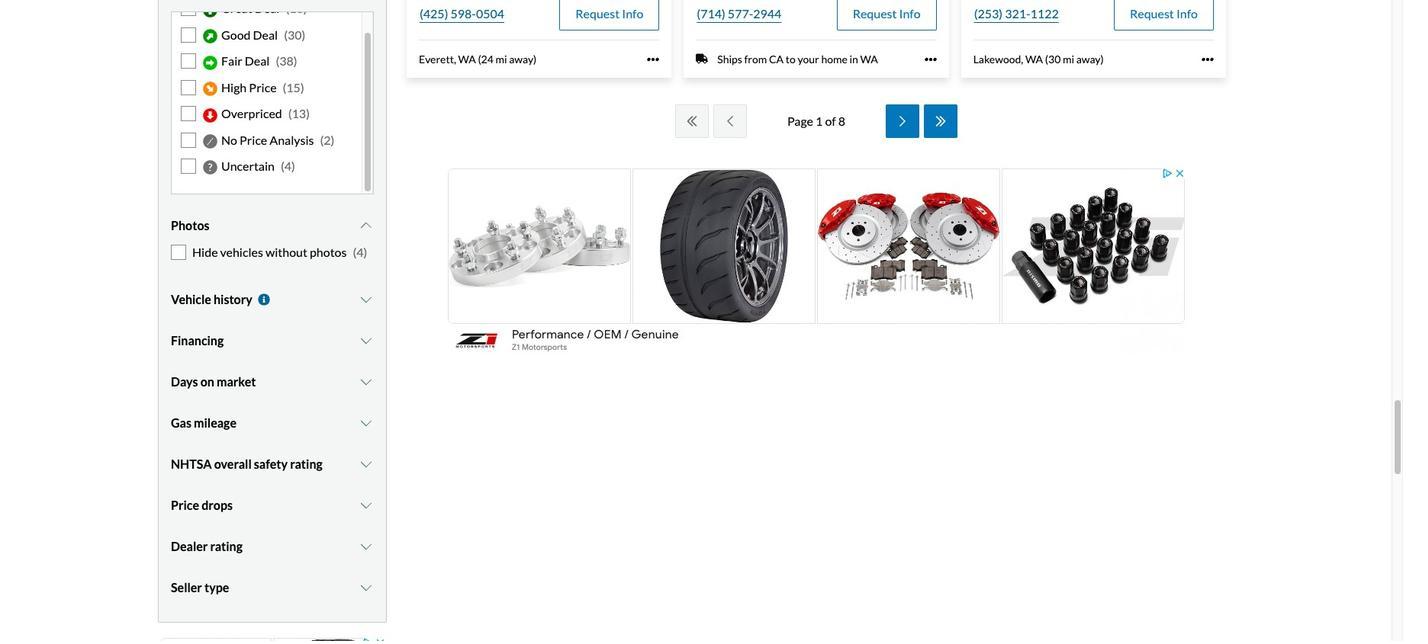 Task type: describe. For each thing, give the bounding box(es) containing it.
price drops button
[[171, 487, 374, 525]]

(253)
[[974, 6, 1003, 20]]

seller type button
[[171, 570, 374, 608]]

request info for 1122
[[1130, 6, 1198, 20]]

high
[[221, 80, 247, 94]]

price drops
[[171, 499, 233, 513]]

without
[[265, 245, 307, 260]]

321-
[[1005, 6, 1031, 20]]

ellipsis h image
[[647, 53, 660, 65]]

2944
[[753, 6, 782, 20]]

nhtsa overall safety rating
[[171, 457, 323, 472]]

fair
[[221, 54, 242, 68]]

dealer rating button
[[171, 528, 374, 567]]

(38)
[[276, 54, 297, 68]]

deal for great deal
[[255, 1, 280, 15]]

1122
[[1031, 6, 1059, 20]]

info circle image
[[256, 294, 271, 306]]

1 vertical spatial rating
[[210, 540, 243, 554]]

high price (15)
[[221, 80, 304, 94]]

ca
[[769, 52, 784, 65]]

photos
[[310, 245, 347, 260]]

financing button
[[171, 322, 374, 361]]

dealer rating
[[171, 540, 243, 554]]

seller type
[[171, 581, 229, 596]]

(425) 598-0504 button
[[419, 0, 505, 30]]

info for (425) 598-0504
[[622, 6, 643, 20]]

(714) 577-2944 button
[[696, 0, 782, 30]]

0504
[[476, 6, 504, 20]]

request info button for (253) 321-1122
[[1114, 0, 1214, 30]]

vehicle history button
[[171, 281, 374, 319]]

0 vertical spatial rating
[[290, 457, 323, 472]]

chevron down image for seller type
[[359, 583, 374, 595]]

(253) 321-1122 button
[[973, 0, 1060, 30]]

2 wa from the left
[[860, 52, 878, 65]]

1 horizontal spatial advertisement region
[[446, 167, 1187, 358]]

chevron down image for photos
[[359, 220, 374, 232]]

request info button for (714) 577-2944
[[837, 0, 937, 30]]

chevron double right image
[[933, 115, 949, 128]]

great
[[221, 1, 252, 15]]

info for (714) 577-2944
[[899, 6, 921, 20]]

price inside dropdown button
[[171, 499, 199, 513]]

chevron right image
[[895, 115, 910, 128]]

financing
[[171, 334, 224, 348]]

type
[[204, 581, 229, 596]]

analysis
[[270, 132, 314, 147]]

hide vehicles without photos (4)
[[192, 245, 367, 260]]

no
[[221, 132, 237, 147]]

your
[[798, 52, 819, 65]]

nhtsa overall safety rating button
[[171, 446, 374, 484]]

hide
[[192, 245, 218, 260]]

to
[[786, 52, 796, 65]]

wa for (253)
[[1025, 52, 1043, 65]]

(15)
[[283, 80, 304, 94]]

dealer
[[171, 540, 208, 554]]

of
[[825, 114, 836, 128]]

ellipsis h image for (253) 321-1122
[[1202, 53, 1214, 65]]

(425) 598-0504
[[420, 6, 504, 20]]

chevron double left image
[[684, 115, 700, 128]]

overall
[[214, 457, 252, 472]]

chevron left image
[[723, 115, 738, 128]]

chevron down image for days on market
[[359, 377, 374, 389]]

uncertain (4)
[[221, 159, 295, 173]]

page 1 of 8
[[787, 114, 845, 128]]

seller
[[171, 581, 202, 596]]

market
[[217, 375, 256, 390]]

good
[[221, 27, 251, 42]]

(30)
[[284, 27, 306, 42]]

0 vertical spatial (13)
[[286, 1, 307, 15]]

chevron down image for dealer rating
[[359, 541, 374, 554]]

598-
[[451, 6, 476, 20]]

1 horizontal spatial (4)
[[353, 245, 367, 260]]

request info for 2944
[[853, 6, 921, 20]]

chevron down image inside vehicle history dropdown button
[[359, 294, 374, 306]]

great deal (13)
[[221, 1, 307, 15]]

photos button
[[171, 207, 374, 245]]



Task type: vqa. For each thing, say whether or not it's contained in the screenshot.


Task type: locate. For each thing, give the bounding box(es) containing it.
0 vertical spatial advertisement region
[[446, 167, 1187, 358]]

price left drops
[[171, 499, 199, 513]]

1 vertical spatial advertisement region
[[158, 637, 387, 642]]

everett, wa (24 mi away)
[[419, 52, 537, 65]]

everett,
[[419, 52, 456, 65]]

request for 2944
[[853, 6, 897, 20]]

1 vertical spatial price
[[240, 132, 267, 147]]

request for 1122
[[1130, 6, 1174, 20]]

chevron down image inside photos dropdown button
[[359, 220, 374, 232]]

rating right dealer
[[210, 540, 243, 554]]

2 away) from the left
[[1076, 52, 1104, 65]]

1 away) from the left
[[509, 52, 537, 65]]

mi for (253) 321-1122
[[1063, 52, 1074, 65]]

1 request from the left
[[576, 6, 620, 20]]

2 chevron down image from the top
[[359, 500, 374, 512]]

wa left (24
[[458, 52, 476, 65]]

1 horizontal spatial request
[[853, 6, 897, 20]]

deal down great deal (13)
[[253, 27, 278, 42]]

1 horizontal spatial request info
[[853, 6, 921, 20]]

deal
[[255, 1, 280, 15], [253, 27, 278, 42], [245, 54, 270, 68]]

(714)
[[697, 6, 725, 20]]

vehicle
[[171, 293, 211, 307]]

page
[[787, 114, 813, 128]]

drops
[[202, 499, 233, 513]]

ships
[[717, 52, 742, 65]]

vehicle history
[[171, 293, 252, 307]]

1 vertical spatial deal
[[253, 27, 278, 42]]

away) right (30
[[1076, 52, 1104, 65]]

ellipsis h image
[[925, 53, 937, 65], [1202, 53, 1214, 65]]

4 chevron down image from the top
[[359, 583, 374, 595]]

chevron down image
[[359, 335, 374, 348], [359, 500, 374, 512], [359, 541, 374, 554], [359, 583, 374, 595]]

lakewood,
[[973, 52, 1023, 65]]

request info button
[[560, 0, 660, 30], [837, 0, 937, 30], [1114, 0, 1214, 30]]

(30
[[1045, 52, 1061, 65]]

wa left (30
[[1025, 52, 1043, 65]]

request info for 0504
[[576, 6, 643, 20]]

uncertain
[[221, 159, 275, 173]]

(253) 321-1122
[[974, 6, 1059, 20]]

1 vertical spatial (13)
[[288, 106, 310, 121]]

0 vertical spatial deal
[[255, 1, 280, 15]]

1 ellipsis h image from the left
[[925, 53, 937, 65]]

vehicles
[[220, 245, 263, 260]]

1 chevron down image from the top
[[359, 220, 374, 232]]

deal for good deal
[[253, 27, 278, 42]]

wa right "in"
[[860, 52, 878, 65]]

577-
[[728, 6, 753, 20]]

gas
[[171, 416, 191, 431]]

0 horizontal spatial wa
[[458, 52, 476, 65]]

2 request info from the left
[[853, 6, 921, 20]]

1 chevron down image from the top
[[359, 335, 374, 348]]

rating
[[290, 457, 323, 472], [210, 540, 243, 554]]

mi
[[496, 52, 507, 65], [1063, 52, 1074, 65]]

0 vertical spatial price
[[249, 80, 277, 94]]

days
[[171, 375, 198, 390]]

2 mi from the left
[[1063, 52, 1074, 65]]

deal for fair deal
[[245, 54, 270, 68]]

3 request from the left
[[1130, 6, 1174, 20]]

request for 0504
[[576, 6, 620, 20]]

2 horizontal spatial request
[[1130, 6, 1174, 20]]

safety
[[254, 457, 288, 472]]

1 horizontal spatial info
[[899, 6, 921, 20]]

(13)
[[286, 1, 307, 15], [288, 106, 310, 121]]

2 vertical spatial price
[[171, 499, 199, 513]]

chevron down image inside financing dropdown button
[[359, 335, 374, 348]]

info for (253) 321-1122
[[1176, 6, 1198, 20]]

rating right safety
[[290, 457, 323, 472]]

overpriced (13)
[[221, 106, 310, 121]]

advertisement region
[[446, 167, 1187, 358], [158, 637, 387, 642]]

deal up good deal (30)
[[255, 1, 280, 15]]

good deal (30)
[[221, 27, 306, 42]]

2 vertical spatial deal
[[245, 54, 270, 68]]

wa for (425)
[[458, 52, 476, 65]]

1 horizontal spatial away)
[[1076, 52, 1104, 65]]

1 horizontal spatial ellipsis h image
[[1202, 53, 1214, 65]]

(4) right photos on the left top of the page
[[353, 245, 367, 260]]

chevron down image inside nhtsa overall safety rating dropdown button
[[359, 459, 374, 471]]

mileage
[[194, 416, 236, 431]]

1 request info button from the left
[[560, 0, 660, 30]]

gas mileage
[[171, 416, 236, 431]]

2 horizontal spatial request info
[[1130, 6, 1198, 20]]

2 request from the left
[[853, 6, 897, 20]]

chevron down image
[[359, 220, 374, 232], [359, 294, 374, 306], [359, 377, 374, 389], [359, 418, 374, 430], [359, 459, 374, 471]]

history
[[214, 293, 252, 307]]

mi right (30
[[1063, 52, 1074, 65]]

0 horizontal spatial advertisement region
[[158, 637, 387, 642]]

mi right (24
[[496, 52, 507, 65]]

days on market button
[[171, 364, 374, 402]]

ships from ca to your home in wa
[[717, 52, 878, 65]]

info
[[622, 6, 643, 20], [899, 6, 921, 20], [1176, 6, 1198, 20]]

1 horizontal spatial rating
[[290, 457, 323, 472]]

4 chevron down image from the top
[[359, 418, 374, 430]]

truck image
[[696, 53, 708, 65]]

chevron down image inside dealer rating dropdown button
[[359, 541, 374, 554]]

request
[[576, 6, 620, 20], [853, 6, 897, 20], [1130, 6, 1174, 20]]

(2)
[[320, 132, 335, 147]]

0 horizontal spatial request info button
[[560, 0, 660, 30]]

3 chevron down image from the top
[[359, 541, 374, 554]]

3 request info button from the left
[[1114, 0, 1214, 30]]

(4) down analysis
[[281, 159, 295, 173]]

gas mileage button
[[171, 405, 374, 443]]

away) right (24
[[509, 52, 537, 65]]

2 horizontal spatial wa
[[1025, 52, 1043, 65]]

wa
[[458, 52, 476, 65], [860, 52, 878, 65], [1025, 52, 1043, 65]]

0 horizontal spatial request info
[[576, 6, 643, 20]]

1 mi from the left
[[496, 52, 507, 65]]

2 chevron down image from the top
[[359, 294, 374, 306]]

chevron down image inside price drops dropdown button
[[359, 500, 374, 512]]

(24
[[478, 52, 494, 65]]

price right no
[[240, 132, 267, 147]]

1 horizontal spatial request info button
[[837, 0, 937, 30]]

2 ellipsis h image from the left
[[1202, 53, 1214, 65]]

chevron down image inside the gas mileage dropdown button
[[359, 418, 374, 430]]

(714) 577-2944
[[697, 6, 782, 20]]

on
[[200, 375, 214, 390]]

overpriced
[[221, 106, 282, 121]]

price up overpriced (13)
[[249, 80, 277, 94]]

1 horizontal spatial mi
[[1063, 52, 1074, 65]]

request info
[[576, 6, 643, 20], [853, 6, 921, 20], [1130, 6, 1198, 20]]

days on market
[[171, 375, 256, 390]]

away) for (425) 598-0504
[[509, 52, 537, 65]]

1 info from the left
[[622, 6, 643, 20]]

0 horizontal spatial away)
[[509, 52, 537, 65]]

0 vertical spatial (4)
[[281, 159, 295, 173]]

mi for (425) 598-0504
[[496, 52, 507, 65]]

5 chevron down image from the top
[[359, 459, 374, 471]]

away) for (253) 321-1122
[[1076, 52, 1104, 65]]

chevron down image for gas mileage
[[359, 418, 374, 430]]

0 horizontal spatial mi
[[496, 52, 507, 65]]

chevron down image inside seller type dropdown button
[[359, 583, 374, 595]]

2 horizontal spatial request info button
[[1114, 0, 1214, 30]]

0 horizontal spatial rating
[[210, 540, 243, 554]]

0 horizontal spatial ellipsis h image
[[925, 53, 937, 65]]

1 vertical spatial (4)
[[353, 245, 367, 260]]

2 info from the left
[[899, 6, 921, 20]]

chevron down image for price drops
[[359, 500, 374, 512]]

deal right fair
[[245, 54, 270, 68]]

(13) up (30)
[[286, 1, 307, 15]]

2 horizontal spatial info
[[1176, 6, 1198, 20]]

request info button for (425) 598-0504
[[560, 0, 660, 30]]

photos
[[171, 218, 209, 233]]

price
[[249, 80, 277, 94], [240, 132, 267, 147], [171, 499, 199, 513]]

(425)
[[420, 6, 448, 20]]

from
[[744, 52, 767, 65]]

(4)
[[281, 159, 295, 173], [353, 245, 367, 260]]

1 horizontal spatial wa
[[860, 52, 878, 65]]

2 request info button from the left
[[837, 0, 937, 30]]

1 request info from the left
[[576, 6, 643, 20]]

no price analysis (2)
[[221, 132, 335, 147]]

(13) down (15) on the left
[[288, 106, 310, 121]]

3 request info from the left
[[1130, 6, 1198, 20]]

chevron down image for nhtsa overall safety rating
[[359, 459, 374, 471]]

8
[[838, 114, 845, 128]]

price for high
[[249, 80, 277, 94]]

ellipsis h image for (714) 577-2944
[[925, 53, 937, 65]]

nhtsa
[[171, 457, 212, 472]]

0 horizontal spatial info
[[622, 6, 643, 20]]

lakewood, wa (30 mi away)
[[973, 52, 1104, 65]]

chevron down image inside the days on market dropdown button
[[359, 377, 374, 389]]

3 info from the left
[[1176, 6, 1198, 20]]

1
[[816, 114, 823, 128]]

chevron down image for financing
[[359, 335, 374, 348]]

home
[[821, 52, 848, 65]]

fair deal (38)
[[221, 54, 297, 68]]

1 wa from the left
[[458, 52, 476, 65]]

3 chevron down image from the top
[[359, 377, 374, 389]]

0 horizontal spatial (4)
[[281, 159, 295, 173]]

0 horizontal spatial request
[[576, 6, 620, 20]]

away)
[[509, 52, 537, 65], [1076, 52, 1104, 65]]

price for no
[[240, 132, 267, 147]]

in
[[850, 52, 858, 65]]

3 wa from the left
[[1025, 52, 1043, 65]]



